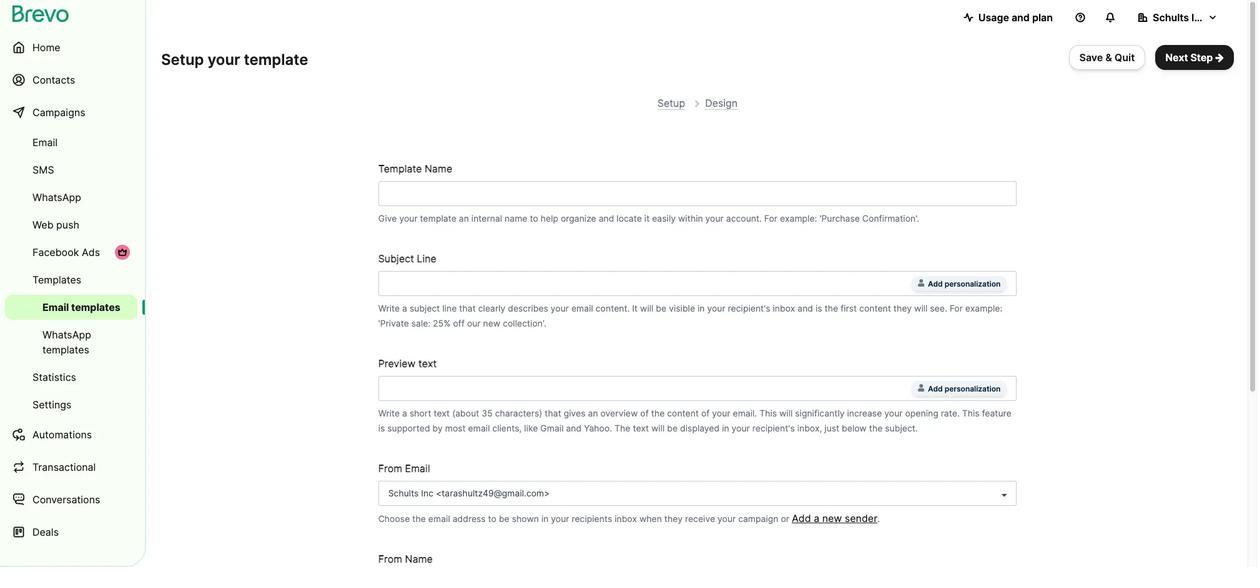 Task type: vqa. For each thing, say whether or not it's contained in the screenshot.
right the 28 link
no



Task type: describe. For each thing, give the bounding box(es) containing it.
gives
[[564, 408, 585, 418]]

collection'.
[[503, 318, 546, 328]]

next step button
[[1155, 45, 1234, 70]]

within
[[678, 213, 703, 223]]

subject
[[410, 303, 440, 313]]

template name
[[378, 162, 452, 175]]

will left significantly
[[779, 408, 793, 418]]

whatsapp for whatsapp
[[32, 191, 81, 204]]

statistics link
[[5, 365, 137, 390]]

see.
[[930, 303, 947, 313]]

it
[[644, 213, 650, 223]]

they inside choose the email address to be shown in your recipients inbox when they receive your campaign or add a new sender .
[[664, 513, 683, 524]]

&
[[1105, 51, 1112, 64]]

increase
[[847, 408, 882, 418]]

.
[[877, 513, 880, 524]]

whatsapp for whatsapp templates
[[42, 328, 91, 341]]

help
[[541, 213, 558, 223]]

templates link
[[5, 267, 137, 292]]

campaign
[[738, 513, 778, 524]]

locate
[[617, 213, 642, 223]]

'private
[[378, 318, 409, 328]]

add personalization for subject line
[[928, 279, 1001, 288]]

whatsapp templates
[[42, 328, 91, 356]]

in inside choose the email address to be shown in your recipients inbox when they receive your campaign or add a new sender .
[[541, 513, 549, 524]]

ads
[[82, 246, 100, 259]]

web
[[32, 219, 53, 231]]

0 vertical spatial text
[[418, 357, 437, 369]]

1 of from the left
[[640, 408, 649, 418]]

address
[[453, 513, 486, 524]]

for inside write a subject line that clearly describes your email content. it will be visible in your recipient's inbox and is the first content they will see. for example: 'private sale: 25% off our new collection'.
[[950, 303, 963, 313]]

schults inc
[[1153, 11, 1206, 24]]

from for from email
[[378, 462, 402, 474]]

templates
[[32, 274, 81, 286]]

templates for email templates
[[71, 301, 120, 313]]

is inside write a subject line that clearly describes your email content. it will be visible in your recipient's inbox and is the first content they will see. for example: 'private sale: 25% off our new collection'.
[[816, 303, 822, 313]]

choose
[[378, 513, 410, 524]]

personalization for subject line
[[945, 279, 1001, 288]]

inbox,
[[797, 423, 822, 433]]

design
[[705, 97, 738, 109]]

subject line
[[378, 252, 436, 265]]

content inside write a subject line that clearly describes your email content. it will be visible in your recipient's inbox and is the first content they will see. for example: 'private sale: 25% off our new collection'.
[[859, 303, 891, 313]]

2 this from the left
[[962, 408, 980, 418]]

the
[[615, 423, 630, 433]]

sale:
[[411, 318, 430, 328]]

give
[[378, 213, 397, 223]]

setup your template
[[161, 51, 308, 69]]

sender
[[845, 512, 877, 524]]

be inside write a subject line that clearly describes your email content. it will be visible in your recipient's inbox and is the first content they will see. for example: 'private sale: 25% off our new collection'.
[[656, 303, 666, 313]]

schults inc button
[[1128, 5, 1228, 30]]

facebook ads link
[[5, 240, 137, 265]]

usage and plan button
[[953, 5, 1063, 30]]

receive
[[685, 513, 715, 524]]

1 horizontal spatial to
[[530, 213, 538, 223]]

2 vertical spatial a
[[814, 512, 819, 524]]

will left see. at the right of page
[[914, 303, 928, 313]]

add personalization for preview text
[[928, 384, 1001, 393]]

visible
[[669, 303, 695, 313]]

the inside write a subject line that clearly describes your email content. it will be visible in your recipient's inbox and is the first content they will see. for example: 'private sale: 25% off our new collection'.
[[825, 303, 838, 313]]

the inside choose the email address to be shown in your recipients inbox when they receive your campaign or add a new sender .
[[412, 513, 426, 524]]

supported
[[387, 423, 430, 433]]

like
[[524, 423, 538, 433]]

whatsapp link
[[5, 185, 137, 210]]

subject.
[[885, 423, 918, 433]]

that inside write a subject line that clearly describes your email content. it will be visible in your recipient's inbox and is the first content they will see. for example: 'private sale: 25% off our new collection'.
[[459, 303, 476, 313]]

next step
[[1165, 51, 1213, 64]]

deals
[[32, 526, 59, 538]]

confirmation'.
[[862, 213, 919, 223]]

web push
[[32, 219, 79, 231]]

0 horizontal spatial example:
[[780, 213, 817, 223]]

campaigns
[[32, 106, 85, 119]]

feature
[[982, 408, 1011, 418]]

transactional link
[[5, 452, 137, 482]]

the down "increase"
[[869, 423, 883, 433]]

0 horizontal spatial for
[[764, 213, 778, 223]]

settings
[[32, 398, 71, 411]]

describes
[[508, 303, 548, 313]]

yahoo.
[[584, 423, 612, 433]]

in inside write a subject line that clearly describes your email content. it will be visible in your recipient's inbox and is the first content they will see. for example: 'private sale: 25% off our new collection'.
[[698, 303, 705, 313]]

sms link
[[5, 157, 137, 182]]

write a subject line that clearly describes your email content. it will be visible in your recipient's inbox and is the first content they will see. for example: 'private sale: 25% off our new collection'.
[[378, 303, 1002, 328]]

easily
[[652, 213, 676, 223]]

a for subject
[[402, 303, 407, 313]]

automations link
[[5, 420, 137, 450]]

deals link
[[5, 517, 137, 547]]

gmail
[[540, 423, 564, 433]]

line
[[442, 303, 457, 313]]

home
[[32, 41, 60, 54]]

an inside the "write a short text (about 35 characters) that gives an overview of the content of your email. this will significantly increase your opening rate. this feature is supported by most email clients, like gmail and yahoo. the text will be displayed in your recipient's inbox, just below the subject."
[[588, 408, 598, 418]]

and inside write a subject line that clearly describes your email content. it will be visible in your recipient's inbox and is the first content they will see. for example: 'private sale: 25% off our new collection'.
[[798, 303, 813, 313]]

quit
[[1115, 51, 1135, 64]]

inc
[[1192, 11, 1206, 24]]

2 vertical spatial add
[[792, 512, 811, 524]]

opening
[[905, 408, 938, 418]]

email inside choose the email address to be shown in your recipients inbox when they receive your campaign or add a new sender .
[[428, 513, 450, 524]]

name for template name
[[425, 162, 452, 175]]

when
[[639, 513, 662, 524]]

usage and plan
[[978, 11, 1053, 24]]

the right overview
[[651, 408, 665, 418]]

2 of from the left
[[701, 408, 710, 418]]

conversations link
[[5, 485, 137, 515]]

name for from name
[[405, 552, 433, 565]]

web push link
[[5, 212, 137, 237]]

and inside button
[[1012, 11, 1030, 24]]

step
[[1191, 51, 1213, 64]]

left___rvooi image
[[117, 247, 127, 257]]

from for from name
[[378, 552, 402, 565]]

1 this from the left
[[759, 408, 777, 418]]

conversations
[[32, 493, 100, 506]]

setup for setup
[[657, 97, 685, 109]]

off
[[453, 318, 465, 328]]

inbox inside write a subject line that clearly describes your email content. it will be visible in your recipient's inbox and is the first content they will see. for example: 'private sale: 25% off our new collection'.
[[773, 303, 795, 313]]

shown
[[512, 513, 539, 524]]

35
[[482, 408, 493, 418]]

will right 'the'
[[651, 423, 665, 433]]

from name
[[378, 552, 433, 565]]

our
[[467, 318, 481, 328]]



Task type: locate. For each thing, give the bounding box(es) containing it.
0 vertical spatial email
[[32, 136, 58, 149]]

0 vertical spatial recipient's
[[728, 303, 770, 313]]

add a new sender link
[[792, 512, 877, 524]]

that inside the "write a short text (about 35 characters) that gives an overview of the content of your email. this will significantly increase your opening rate. this feature is supported by most email clients, like gmail and yahoo. the text will be displayed in your recipient's inbox, just below the subject."
[[545, 408, 561, 418]]

0 vertical spatial add personalization button
[[911, 276, 1007, 291]]

facebook ads
[[32, 246, 100, 259]]

save & quit button
[[1069, 45, 1145, 70]]

1 horizontal spatial that
[[545, 408, 561, 418]]

0 vertical spatial an
[[459, 213, 469, 223]]

0 vertical spatial for
[[764, 213, 778, 223]]

write up supported
[[378, 408, 400, 418]]

1 horizontal spatial of
[[701, 408, 710, 418]]

template for give your template an internal name to help organize and locate it easily within your account. for example: 'purchase confirmation'.
[[420, 213, 456, 223]]

name
[[425, 162, 452, 175], [405, 552, 433, 565]]

0 horizontal spatial template
[[244, 51, 308, 69]]

1 horizontal spatial email
[[468, 423, 490, 433]]

0 horizontal spatial they
[[664, 513, 683, 524]]

rate.
[[941, 408, 960, 418]]

short
[[410, 408, 431, 418]]

1 vertical spatial email
[[42, 301, 69, 313]]

displayed
[[680, 423, 720, 433]]

they right when
[[664, 513, 683, 524]]

settings link
[[5, 392, 137, 417]]

that up gmail
[[545, 408, 561, 418]]

an up yahoo.
[[588, 408, 598, 418]]

text up by
[[434, 408, 450, 418]]

1 vertical spatial add
[[928, 384, 943, 393]]

0 vertical spatial content
[[859, 303, 891, 313]]

2 add personalization from the top
[[928, 384, 1001, 393]]

plan
[[1032, 11, 1053, 24]]

contacts
[[32, 74, 75, 86]]

1 add personalization from the top
[[928, 279, 1001, 288]]

name down choose
[[405, 552, 433, 565]]

text right preview
[[418, 357, 437, 369]]

2 horizontal spatial in
[[722, 423, 729, 433]]

email link
[[5, 130, 137, 155]]

whatsapp
[[32, 191, 81, 204], [42, 328, 91, 341]]

write for preview text
[[378, 408, 400, 418]]

2 horizontal spatial email
[[571, 303, 593, 313]]

be inside the "write a short text (about 35 characters) that gives an overview of the content of your email. this will significantly increase your opening rate. this feature is supported by most email clients, like gmail and yahoo. the text will be displayed in your recipient's inbox, just below the subject."
[[667, 423, 678, 433]]

an
[[459, 213, 469, 223], [588, 408, 598, 418]]

to
[[530, 213, 538, 223], [488, 513, 496, 524]]

or
[[781, 513, 789, 524]]

organize
[[561, 213, 596, 223]]

0 vertical spatial template
[[244, 51, 308, 69]]

1 vertical spatial new
[[822, 512, 842, 524]]

0 horizontal spatial setup
[[161, 51, 204, 69]]

templates inside "link"
[[71, 301, 120, 313]]

in right the displayed
[[722, 423, 729, 433]]

and down the gives
[[566, 423, 582, 433]]

in right visible
[[698, 303, 705, 313]]

1 horizontal spatial setup
[[657, 97, 685, 109]]

1 vertical spatial for
[[950, 303, 963, 313]]

content.
[[596, 303, 630, 313]]

setup link
[[657, 97, 685, 110]]

in right shown in the left bottom of the page
[[541, 513, 549, 524]]

1 horizontal spatial content
[[859, 303, 891, 313]]

(about
[[452, 408, 479, 418]]

0 vertical spatial write
[[378, 303, 400, 313]]

they left see. at the right of page
[[894, 303, 912, 313]]

1 vertical spatial be
[[667, 423, 678, 433]]

1 horizontal spatial in
[[698, 303, 705, 313]]

preview
[[378, 357, 416, 369]]

a for preview
[[402, 408, 407, 418]]

whatsapp inside 'link'
[[32, 191, 81, 204]]

1 horizontal spatial inbox
[[773, 303, 795, 313]]

by
[[432, 423, 443, 433]]

add right or
[[792, 512, 811, 524]]

0 vertical spatial example:
[[780, 213, 817, 223]]

recipient's inside the "write a short text (about 35 characters) that gives an overview of the content of your email. this will significantly increase your opening rate. this feature is supported by most email clients, like gmail and yahoo. the text will be displayed in your recipient's inbox, just below the subject."
[[752, 423, 795, 433]]

email inside "link"
[[42, 301, 69, 313]]

add
[[928, 279, 943, 288], [928, 384, 943, 393], [792, 512, 811, 524]]

template
[[378, 162, 422, 175]]

0 horizontal spatial of
[[640, 408, 649, 418]]

be
[[656, 303, 666, 313], [667, 423, 678, 433], [499, 513, 509, 524]]

to right address
[[488, 513, 496, 524]]

0 vertical spatial be
[[656, 303, 666, 313]]

1 vertical spatial templates
[[42, 343, 89, 356]]

1 write from the top
[[378, 303, 400, 313]]

usage
[[978, 11, 1009, 24]]

save & quit
[[1079, 51, 1135, 64]]

whatsapp up web push
[[32, 191, 81, 204]]

2 from from the top
[[378, 552, 402, 565]]

2 add personalization button from the top
[[911, 381, 1007, 396]]

whatsapp down email templates "link"
[[42, 328, 91, 341]]

1 vertical spatial they
[[664, 513, 683, 524]]

account.
[[726, 213, 762, 223]]

1 vertical spatial a
[[402, 408, 407, 418]]

text
[[418, 357, 437, 369], [434, 408, 450, 418], [633, 423, 649, 433]]

in inside the "write a short text (about 35 characters) that gives an overview of the content of your email. this will significantly increase your opening rate. this feature is supported by most email clients, like gmail and yahoo. the text will be displayed in your recipient's inbox, just below the subject."
[[722, 423, 729, 433]]

1 vertical spatial inbox
[[615, 513, 637, 524]]

0 vertical spatial name
[[425, 162, 452, 175]]

content up the displayed
[[667, 408, 699, 418]]

2 vertical spatial be
[[499, 513, 509, 524]]

0 horizontal spatial inbox
[[615, 513, 637, 524]]

this right rate.
[[962, 408, 980, 418]]

1 add personalization button from the top
[[911, 276, 1007, 291]]

0 horizontal spatial new
[[483, 318, 500, 328]]

0 vertical spatial from
[[378, 462, 402, 474]]

text right 'the'
[[633, 423, 649, 433]]

1 vertical spatial recipient's
[[752, 423, 795, 433]]

choose the email address to be shown in your recipients inbox when they receive your campaign or add a new sender .
[[378, 512, 880, 524]]

1 horizontal spatial new
[[822, 512, 842, 524]]

from down choose
[[378, 552, 402, 565]]

the
[[825, 303, 838, 313], [651, 408, 665, 418], [869, 423, 883, 433], [412, 513, 426, 524]]

email templates
[[42, 301, 120, 313]]

personalization
[[945, 279, 1001, 288], [945, 384, 1001, 393]]

name
[[505, 213, 527, 223]]

None text field
[[378, 181, 1017, 206]]

0 vertical spatial setup
[[161, 51, 204, 69]]

in
[[698, 303, 705, 313], [722, 423, 729, 433], [541, 513, 549, 524]]

it
[[632, 303, 638, 313]]

a inside write a subject line that clearly describes your email content. it will be visible in your recipient's inbox and is the first content they will see. for example: 'private sale: 25% off our new collection'.
[[402, 303, 407, 313]]

1 from from the top
[[378, 462, 402, 474]]

0 horizontal spatial that
[[459, 303, 476, 313]]

from down supported
[[378, 462, 402, 474]]

statistics
[[32, 371, 76, 383]]

add personalization up see. at the right of page
[[928, 279, 1001, 288]]

and inside the "write a short text (about 35 characters) that gives an overview of the content of your email. this will significantly increase your opening rate. this feature is supported by most email clients, like gmail and yahoo. the text will be displayed in your recipient's inbox, just below the subject."
[[566, 423, 582, 433]]

add personalization up rate.
[[928, 384, 1001, 393]]

1 horizontal spatial they
[[894, 303, 912, 313]]

1 horizontal spatial be
[[656, 303, 666, 313]]

example: inside write a subject line that clearly describes your email content. it will be visible in your recipient's inbox and is the first content they will see. for example: 'private sale: 25% off our new collection'.
[[965, 303, 1002, 313]]

email down supported
[[405, 462, 430, 474]]

add for subject line
[[928, 279, 943, 288]]

1 vertical spatial to
[[488, 513, 496, 524]]

personalization up see. at the right of page
[[945, 279, 1001, 288]]

of up the displayed
[[701, 408, 710, 418]]

0 vertical spatial is
[[816, 303, 822, 313]]

1 vertical spatial personalization
[[945, 384, 1001, 393]]

email.
[[733, 408, 757, 418]]

this right email.
[[759, 408, 777, 418]]

example: left 'purchase
[[780, 213, 817, 223]]

0 vertical spatial email
[[571, 303, 593, 313]]

1 vertical spatial content
[[667, 408, 699, 418]]

0 horizontal spatial be
[[499, 513, 509, 524]]

0 horizontal spatial in
[[541, 513, 549, 524]]

clients,
[[492, 423, 522, 433]]

below
[[842, 423, 867, 433]]

new left sender
[[822, 512, 842, 524]]

1 vertical spatial setup
[[657, 97, 685, 109]]

line
[[417, 252, 436, 265]]

the right choose
[[412, 513, 426, 524]]

be left visible
[[656, 303, 666, 313]]

0 horizontal spatial is
[[378, 423, 385, 433]]

2 horizontal spatial be
[[667, 423, 678, 433]]

email for email
[[32, 136, 58, 149]]

2 write from the top
[[378, 408, 400, 418]]

1 vertical spatial name
[[405, 552, 433, 565]]

of right overview
[[640, 408, 649, 418]]

1 horizontal spatial template
[[420, 213, 456, 223]]

write for subject line
[[378, 303, 400, 313]]

1 vertical spatial an
[[588, 408, 598, 418]]

add personalization button up see. at the right of page
[[911, 276, 1007, 291]]

1 personalization from the top
[[945, 279, 1001, 288]]

personalization for preview text
[[945, 384, 1001, 393]]

0 horizontal spatial to
[[488, 513, 496, 524]]

0 vertical spatial whatsapp
[[32, 191, 81, 204]]

2 personalization from the top
[[945, 384, 1001, 393]]

templates for whatsapp templates
[[42, 343, 89, 356]]

an left internal
[[459, 213, 469, 223]]

setup
[[161, 51, 204, 69], [657, 97, 685, 109]]

write
[[378, 303, 400, 313], [378, 408, 400, 418]]

content right first
[[859, 303, 891, 313]]

1 vertical spatial email
[[468, 423, 490, 433]]

0 vertical spatial templates
[[71, 301, 120, 313]]

1 vertical spatial from
[[378, 552, 402, 565]]

arrow right image
[[1215, 52, 1224, 62]]

0 vertical spatial a
[[402, 303, 407, 313]]

recipients
[[572, 513, 612, 524]]

0 vertical spatial that
[[459, 303, 476, 313]]

be left shown in the left bottom of the page
[[499, 513, 509, 524]]

be left the displayed
[[667, 423, 678, 433]]

1 vertical spatial in
[[722, 423, 729, 433]]

to inside choose the email address to be shown in your recipients inbox when they receive your campaign or add a new sender .
[[488, 513, 496, 524]]

add personalization button up rate.
[[911, 381, 1007, 396]]

0 horizontal spatial an
[[459, 213, 469, 223]]

example:
[[780, 213, 817, 223], [965, 303, 1002, 313]]

1 horizontal spatial this
[[962, 408, 980, 418]]

write a short text (about 35 characters) that gives an overview of the content of your email. this will significantly increase your opening rate. this feature is supported by most email clients, like gmail and yahoo. the text will be displayed in your recipient's inbox, just below the subject.
[[378, 408, 1011, 433]]

0 horizontal spatial email
[[428, 513, 450, 524]]

add up see. at the right of page
[[928, 279, 943, 288]]

a inside the "write a short text (about 35 characters) that gives an overview of the content of your email. this will significantly increase your opening rate. this feature is supported by most email clients, like gmail and yahoo. the text will be displayed in your recipient's inbox, just below the subject."
[[402, 408, 407, 418]]

0 vertical spatial inbox
[[773, 303, 795, 313]]

name right template
[[425, 162, 452, 175]]

a up supported
[[402, 408, 407, 418]]

email down templates
[[42, 301, 69, 313]]

template for setup your template
[[244, 51, 308, 69]]

email inside the "write a short text (about 35 characters) that gives an overview of the content of your email. this will significantly increase your opening rate. this feature is supported by most email clients, like gmail and yahoo. the text will be displayed in your recipient's inbox, just below the subject."
[[468, 423, 490, 433]]

for right account.
[[764, 213, 778, 223]]

templates inside whatsapp templates
[[42, 343, 89, 356]]

2 vertical spatial text
[[633, 423, 649, 433]]

1 vertical spatial that
[[545, 408, 561, 418]]

save
[[1079, 51, 1103, 64]]

0 vertical spatial personalization
[[945, 279, 1001, 288]]

and left locate
[[599, 213, 614, 223]]

inbox inside choose the email address to be shown in your recipients inbox when they receive your campaign or add a new sender .
[[615, 513, 637, 524]]

design link
[[705, 97, 738, 110]]

0 vertical spatial to
[[530, 213, 538, 223]]

transactional
[[32, 461, 96, 473]]

email for email templates
[[42, 301, 69, 313]]

recipient's inside write a subject line that clearly describes your email content. it will be visible in your recipient's inbox and is the first content they will see. for example: 'private sale: 25% off our new collection'.
[[728, 303, 770, 313]]

2 vertical spatial email
[[428, 513, 450, 524]]

that up the our
[[459, 303, 476, 313]]

a right or
[[814, 512, 819, 524]]

0 vertical spatial add personalization
[[928, 279, 1001, 288]]

give your template an internal name to help organize and locate it easily within your account. for example: 'purchase confirmation'.
[[378, 213, 919, 223]]

sms
[[32, 164, 54, 176]]

add personalization button
[[911, 276, 1007, 291], [911, 381, 1007, 396]]

1 vertical spatial write
[[378, 408, 400, 418]]

add for preview text
[[928, 384, 943, 393]]

a up 'private
[[402, 303, 407, 313]]

for right see. at the right of page
[[950, 303, 963, 313]]

new
[[483, 318, 500, 328], [822, 512, 842, 524]]

and left first
[[798, 303, 813, 313]]

email down 35
[[468, 423, 490, 433]]

add personalization button for subject line
[[911, 276, 1007, 291]]

0 horizontal spatial content
[[667, 408, 699, 418]]

0 horizontal spatial this
[[759, 408, 777, 418]]

templates down templates link
[[71, 301, 120, 313]]

new down clearly at left bottom
[[483, 318, 500, 328]]

2 vertical spatial in
[[541, 513, 549, 524]]

25%
[[433, 318, 451, 328]]

email templates link
[[5, 295, 137, 320]]

1 vertical spatial template
[[420, 213, 456, 223]]

email up sms
[[32, 136, 58, 149]]

0 vertical spatial new
[[483, 318, 500, 328]]

0 vertical spatial in
[[698, 303, 705, 313]]

1 horizontal spatial an
[[588, 408, 598, 418]]

1 vertical spatial example:
[[965, 303, 1002, 313]]

add personalization button for preview text
[[911, 381, 1007, 396]]

1 vertical spatial add personalization button
[[911, 381, 1007, 396]]

content inside the "write a short text (about 35 characters) that gives an overview of the content of your email. this will significantly increase your opening rate. this feature is supported by most email clients, like gmail and yahoo. the text will be displayed in your recipient's inbox, just below the subject."
[[667, 408, 699, 418]]

to left help
[[530, 213, 538, 223]]

2 vertical spatial email
[[405, 462, 430, 474]]

and left plan
[[1012, 11, 1030, 24]]

home link
[[5, 32, 137, 62]]

example: right see. at the right of page
[[965, 303, 1002, 313]]

inbox
[[773, 303, 795, 313], [615, 513, 637, 524]]

for
[[764, 213, 778, 223], [950, 303, 963, 313]]

templates up the statistics link
[[42, 343, 89, 356]]

is left supported
[[378, 423, 385, 433]]

1 vertical spatial add personalization
[[928, 384, 1001, 393]]

clearly
[[478, 303, 505, 313]]

whatsapp templates link
[[5, 322, 137, 362]]

they inside write a subject line that clearly describes your email content. it will be visible in your recipient's inbox and is the first content they will see. for example: 'private sale: 25% off our new collection'.
[[894, 303, 912, 313]]

None text field
[[388, 276, 906, 291], [388, 381, 906, 396], [388, 276, 906, 291], [388, 381, 906, 396]]

add up 'opening'
[[928, 384, 943, 393]]

1 horizontal spatial example:
[[965, 303, 1002, 313]]

setup for setup your template
[[161, 51, 204, 69]]

campaigns link
[[5, 97, 137, 127]]

they
[[894, 303, 912, 313], [664, 513, 683, 524]]

write inside the "write a short text (about 35 characters) that gives an overview of the content of your email. this will significantly increase your opening rate. this feature is supported by most email clients, like gmail and yahoo. the text will be displayed in your recipient's inbox, just below the subject."
[[378, 408, 400, 418]]

0 vertical spatial add
[[928, 279, 943, 288]]

1 vertical spatial text
[[434, 408, 450, 418]]

is left first
[[816, 303, 822, 313]]

1 horizontal spatial is
[[816, 303, 822, 313]]

1 vertical spatial whatsapp
[[42, 328, 91, 341]]

personalization up rate.
[[945, 384, 1001, 393]]

1 horizontal spatial for
[[950, 303, 963, 313]]

facebook
[[32, 246, 79, 259]]

schults
[[1153, 11, 1189, 24]]

email left content.
[[571, 303, 593, 313]]

email inside write a subject line that clearly describes your email content. it will be visible in your recipient's inbox and is the first content they will see. for example: 'private sale: 25% off our new collection'.
[[571, 303, 593, 313]]

the left first
[[825, 303, 838, 313]]

1 vertical spatial is
[[378, 423, 385, 433]]

email
[[571, 303, 593, 313], [468, 423, 490, 433], [428, 513, 450, 524]]

new inside write a subject line that clearly describes your email content. it will be visible in your recipient's inbox and is the first content they will see. for example: 'private sale: 25% off our new collection'.
[[483, 318, 500, 328]]

just
[[824, 423, 839, 433]]

write inside write a subject line that clearly describes your email content. it will be visible in your recipient's inbox and is the first content they will see. for example: 'private sale: 25% off our new collection'.
[[378, 303, 400, 313]]

overview
[[600, 408, 638, 418]]

next
[[1165, 51, 1188, 64]]

most
[[445, 423, 466, 433]]

email left address
[[428, 513, 450, 524]]

will right it
[[640, 303, 653, 313]]

write up 'private
[[378, 303, 400, 313]]

be inside choose the email address to be shown in your recipients inbox when they receive your campaign or add a new sender .
[[499, 513, 509, 524]]

from email
[[378, 462, 430, 474]]

0 vertical spatial they
[[894, 303, 912, 313]]

is inside the "write a short text (about 35 characters) that gives an overview of the content of your email. this will significantly increase your opening rate. this feature is supported by most email clients, like gmail and yahoo. the text will be displayed in your recipient's inbox, just below the subject."
[[378, 423, 385, 433]]



